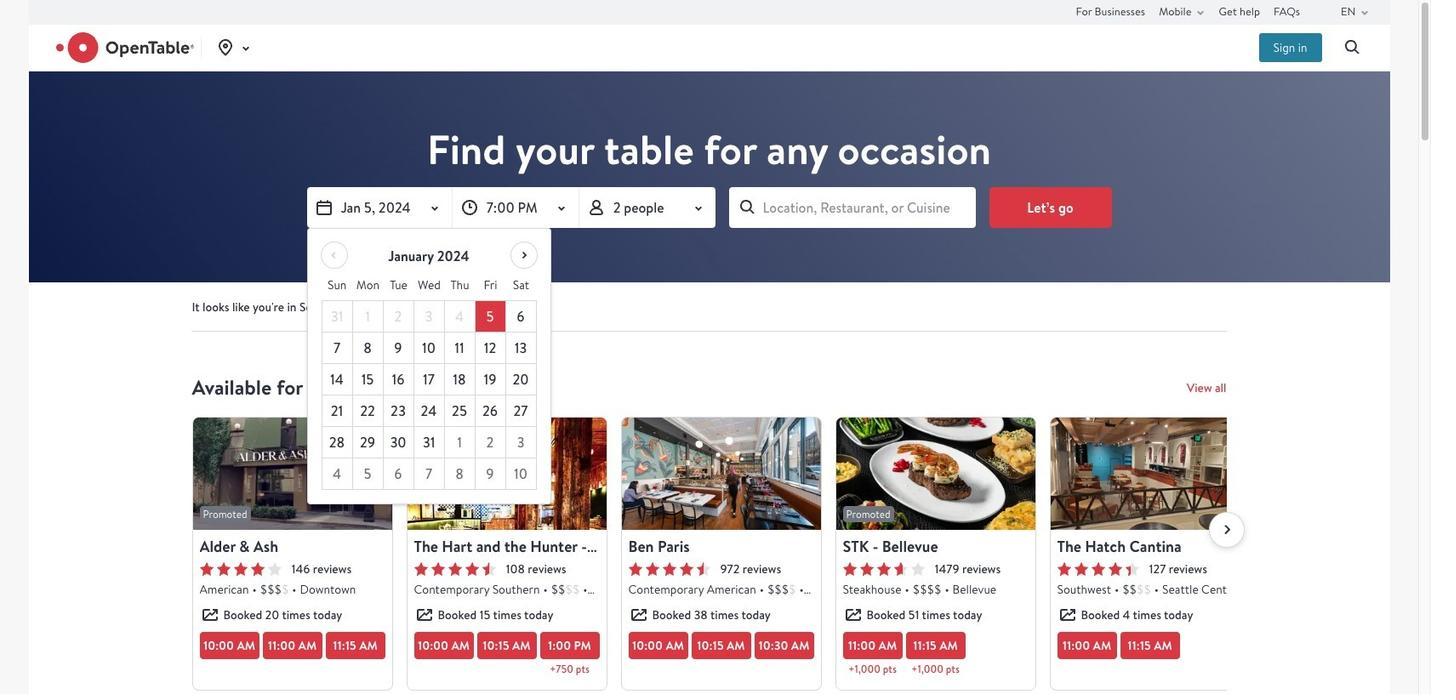 Task type: describe. For each thing, give the bounding box(es) containing it.
4.3 stars image
[[1058, 563, 1139, 576]]

previous month image
[[324, 245, 344, 266]]

monday element
[[353, 270, 383, 301]]

4.1 stars image
[[200, 563, 281, 576]]

a photo of ben paris restaurant image
[[622, 418, 821, 530]]

3.8 stars image
[[843, 563, 925, 576]]

4.4 stars image for the a photo of ben paris restaurant
[[629, 563, 710, 576]]

opentable logo image
[[56, 32, 194, 63]]

wednesday element
[[414, 270, 445, 301]]



Task type: vqa. For each thing, say whether or not it's contained in the screenshot.
4.4 stars IMAGE
yes



Task type: locate. For each thing, give the bounding box(es) containing it.
2 4.4 stars image from the left
[[629, 563, 710, 576]]

None field
[[729, 187, 976, 228]]

a photo of stk - bellevue restaurant image
[[836, 418, 1036, 530]]

thursday element
[[445, 270, 475, 301]]

grid
[[321, 270, 537, 490]]

a photo of alder & ash restaurant image
[[193, 418, 392, 530]]

saturday element
[[506, 270, 537, 301]]

Please input a Location, Restaurant or Cuisine field
[[729, 187, 976, 228]]

1 horizontal spatial 4.4 stars image
[[629, 563, 710, 576]]

friday element
[[475, 270, 506, 301]]

4.4 stars image for a photo of the hart and the hunter - seattle restaurant
[[414, 563, 496, 576]]

0 horizontal spatial 4.4 stars image
[[414, 563, 496, 576]]

4.4 stars image
[[414, 563, 496, 576], [629, 563, 710, 576]]

1 4.4 stars image from the left
[[414, 563, 496, 576]]

sunday element
[[322, 270, 353, 301]]

tuesday element
[[383, 270, 414, 301]]

a photo of the hatch cantina restaurant image
[[1051, 418, 1250, 530]]

a photo of the hart and the hunter - seattle restaurant image
[[407, 418, 607, 530]]



